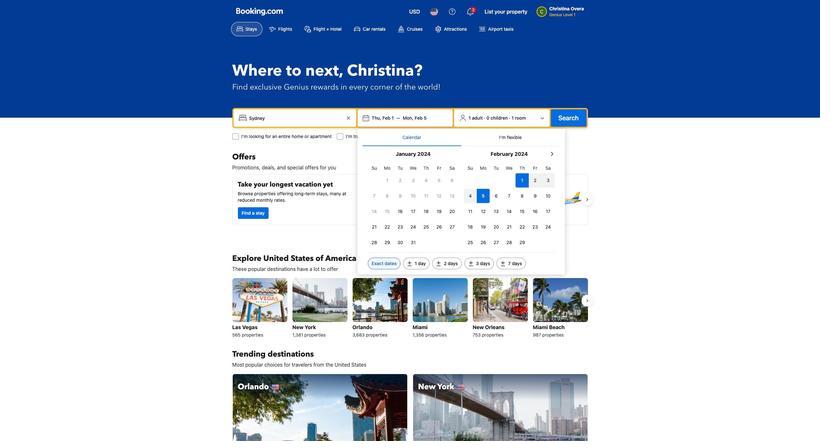 Task type: locate. For each thing, give the bounding box(es) containing it.
26 January 2024 checkbox
[[433, 220, 446, 234]]

1 February 2024 checkbox
[[516, 173, 529, 188]]

12 January 2024 checkbox
[[433, 189, 446, 203]]

25 February 2024 checkbox
[[464, 236, 477, 250]]

18 February 2024 checkbox
[[464, 220, 477, 234]]

4 January 2024 checkbox
[[420, 173, 433, 188]]

0 horizontal spatial grid
[[368, 162, 459, 250]]

6 January 2024 checkbox
[[446, 173, 459, 188]]

21 January 2024 checkbox
[[368, 220, 381, 234]]

22 January 2024 checkbox
[[381, 220, 394, 234]]

29 January 2024 checkbox
[[381, 236, 394, 250]]

19 January 2024 checkbox
[[433, 205, 446, 219]]

0 vertical spatial region
[[227, 172, 594, 228]]

21 February 2024 checkbox
[[503, 220, 516, 234]]

1 January 2024 checkbox
[[381, 173, 394, 188]]

6 February 2024 checkbox
[[490, 189, 503, 203]]

29 February 2024 checkbox
[[516, 236, 529, 250]]

16 January 2024 checkbox
[[394, 205, 407, 219]]

grid
[[368, 162, 459, 250], [464, 162, 555, 250]]

1 region from the top
[[227, 172, 594, 228]]

tab list
[[363, 129, 560, 147]]

1 vertical spatial region
[[227, 276, 594, 342]]

1 horizontal spatial grid
[[464, 162, 555, 250]]

14 February 2024 checkbox
[[503, 205, 516, 219]]

cell up 10 february 2024 checkbox
[[542, 172, 555, 188]]

2 grid from the left
[[464, 162, 555, 250]]

24 January 2024 checkbox
[[407, 220, 420, 234]]

5 January 2024 checkbox
[[433, 173, 446, 188]]

19 February 2024 checkbox
[[477, 220, 490, 234]]

31 January 2024 checkbox
[[407, 236, 420, 250]]

Where are you going? field
[[247, 112, 345, 124]]

8 January 2024 checkbox
[[381, 189, 394, 203]]

cell
[[516, 172, 529, 188], [529, 172, 542, 188], [542, 172, 555, 188], [464, 188, 477, 203], [477, 188, 490, 203]]

22 February 2024 checkbox
[[516, 220, 529, 234]]

region
[[227, 172, 594, 228], [227, 276, 594, 342]]

5 February 2024 checkbox
[[477, 189, 490, 203]]

20 February 2024 checkbox
[[490, 220, 503, 234]]

14 January 2024 checkbox
[[368, 205, 381, 219]]

12 February 2024 checkbox
[[477, 205, 490, 219]]

7 February 2024 checkbox
[[503, 189, 516, 203]]

take your longest vacation yet image
[[362, 180, 402, 220]]

27 February 2024 checkbox
[[490, 236, 503, 250]]

1 grid from the left
[[368, 162, 459, 250]]

main content
[[227, 152, 594, 441]]

2 region from the top
[[227, 276, 594, 342]]

2 January 2024 checkbox
[[394, 173, 407, 188]]

17 February 2024 checkbox
[[542, 205, 555, 219]]

fly away to your dream vacation image
[[543, 180, 583, 220]]



Task type: describe. For each thing, give the bounding box(es) containing it.
cell up 9 february 2024 option
[[529, 172, 542, 188]]

11 January 2024 checkbox
[[420, 189, 433, 203]]

10 January 2024 checkbox
[[407, 189, 420, 203]]

13 January 2024 checkbox
[[446, 189, 459, 203]]

9 February 2024 checkbox
[[529, 189, 542, 203]]

cell up 8 february 2024 option
[[516, 172, 529, 188]]

18 January 2024 checkbox
[[420, 205, 433, 219]]

booking.com image
[[236, 8, 283, 16]]

15 January 2024 checkbox
[[381, 205, 394, 219]]

28 February 2024 checkbox
[[503, 236, 516, 250]]

23 February 2024 checkbox
[[529, 220, 542, 234]]

13 February 2024 checkbox
[[490, 205, 503, 219]]

23 January 2024 checkbox
[[394, 220, 407, 234]]

30 January 2024 checkbox
[[394, 236, 407, 250]]

3 January 2024 checkbox
[[407, 173, 420, 188]]

7 January 2024 checkbox
[[368, 189, 381, 203]]

26 February 2024 checkbox
[[477, 236, 490, 250]]

4 February 2024 checkbox
[[464, 189, 477, 203]]

3 February 2024 checkbox
[[542, 173, 555, 188]]

9 January 2024 checkbox
[[394, 189, 407, 203]]

cell up 12 february 2024 checkbox
[[477, 188, 490, 203]]

15 February 2024 checkbox
[[516, 205, 529, 219]]

25 January 2024 checkbox
[[420, 220, 433, 234]]

27 January 2024 checkbox
[[446, 220, 459, 234]]

11 February 2024 checkbox
[[464, 205, 477, 219]]

28 January 2024 checkbox
[[368, 236, 381, 250]]

17 January 2024 checkbox
[[407, 205, 420, 219]]

2 February 2024 checkbox
[[529, 173, 542, 188]]

your account menu christina overa genius level 1 element
[[537, 3, 587, 18]]

cell up 11 february 2024 option
[[464, 188, 477, 203]]

10 February 2024 checkbox
[[542, 189, 555, 203]]

24 February 2024 checkbox
[[542, 220, 555, 234]]

16 February 2024 checkbox
[[529, 205, 542, 219]]

20 January 2024 checkbox
[[446, 205, 459, 219]]

8 February 2024 checkbox
[[516, 189, 529, 203]]



Task type: vqa. For each thing, say whether or not it's contained in the screenshot.
5.7 miles from center
no



